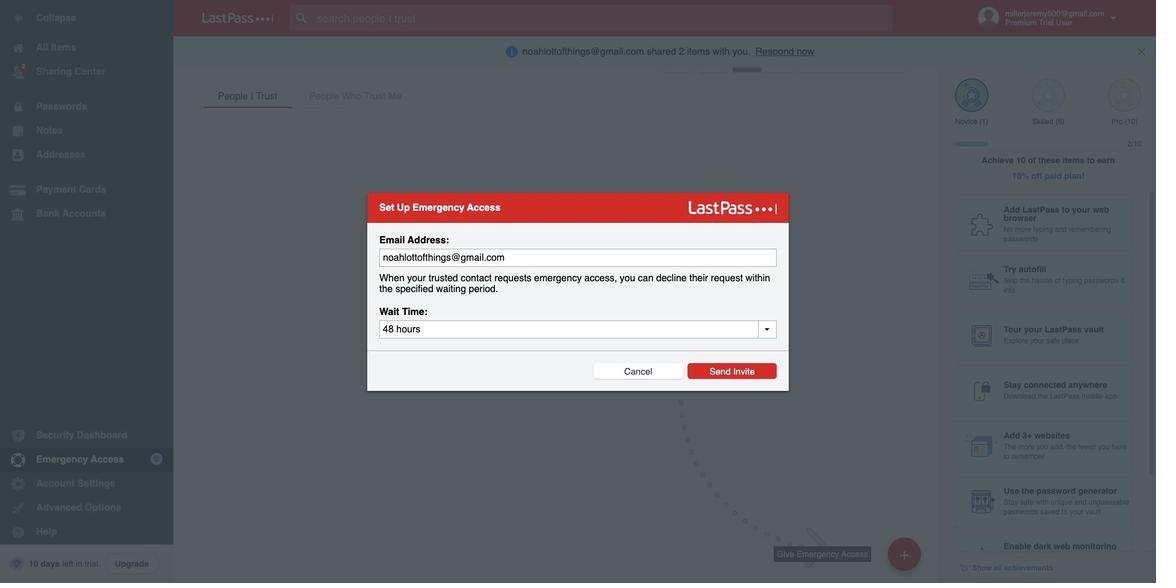 Task type: describe. For each thing, give the bounding box(es) containing it.
main navigation navigation
[[0, 0, 173, 583]]

search people I trust text field
[[290, 5, 916, 31]]

Search search field
[[290, 5, 916, 31]]

lastpass image
[[202, 13, 273, 23]]



Task type: locate. For each thing, give the bounding box(es) containing it.
dialog
[[367, 192, 789, 391]]

new item navigation
[[679, 400, 941, 583]]

None text field
[[379, 248, 777, 267]]

vault options navigation
[[173, 36, 941, 72]]



Task type: vqa. For each thing, say whether or not it's contained in the screenshot.
text box at the top
yes



